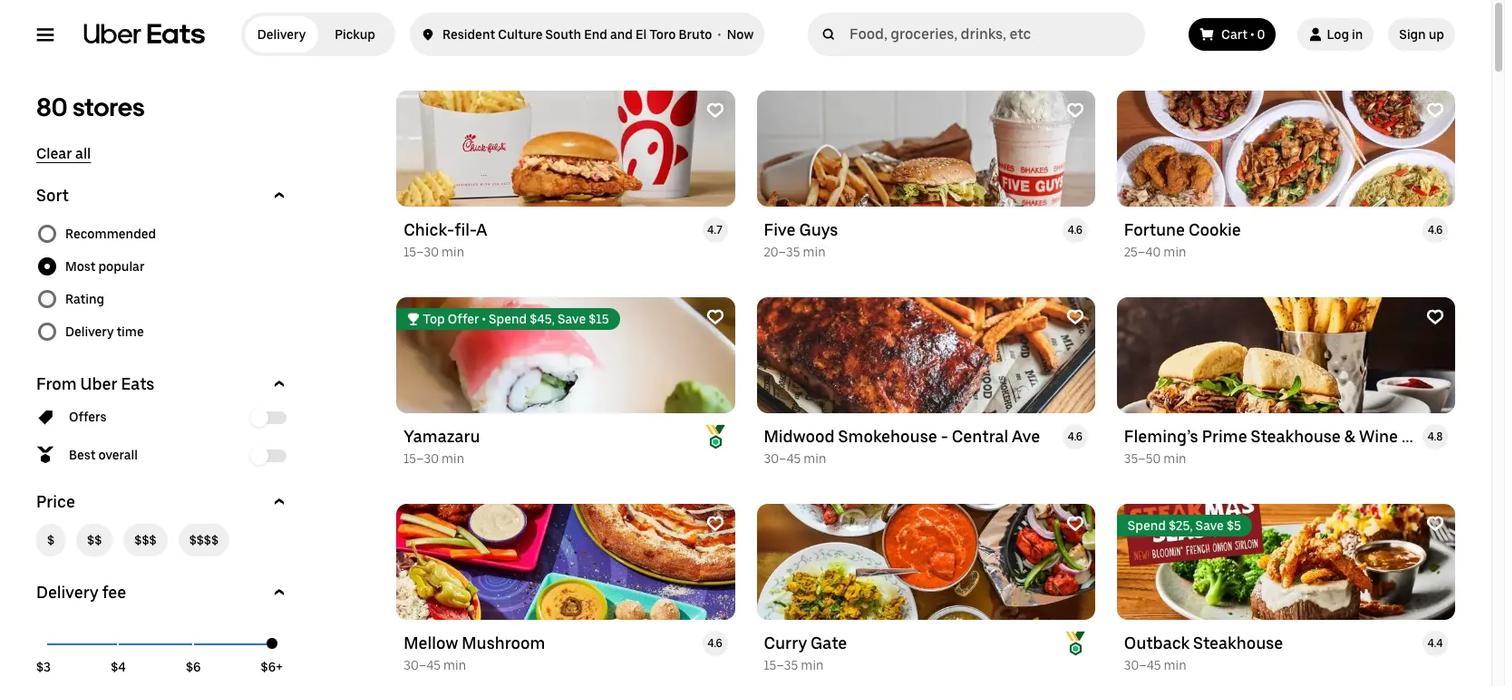 Task type: vqa. For each thing, say whether or not it's contained in the screenshot.
LOG IN "link" on the top of page
yes



Task type: locate. For each thing, give the bounding box(es) containing it.
•
[[718, 27, 721, 42], [1251, 27, 1255, 42]]

$$$ button
[[124, 524, 167, 557]]

clear all button
[[36, 145, 91, 163]]

delivery left pickup
[[257, 27, 306, 42]]

time
[[116, 325, 144, 339]]

delivery left fee
[[36, 583, 99, 602]]

0 horizontal spatial •
[[718, 27, 721, 42]]

best
[[69, 448, 96, 463]]

1 • from the left
[[718, 27, 721, 42]]

$
[[47, 533, 55, 548]]

1 horizontal spatial •
[[1251, 27, 1255, 42]]

delivery for delivery
[[257, 27, 306, 42]]

sign up
[[1400, 27, 1445, 42]]

bruto
[[679, 27, 712, 42]]

resident culture south end and el toro bruto • now
[[443, 27, 754, 42]]

el
[[636, 27, 647, 42]]

sort
[[36, 186, 69, 205]]

stores
[[73, 92, 145, 122]]

popular
[[98, 259, 145, 274]]

log in link
[[1298, 18, 1375, 51]]

add to favorites image
[[1427, 102, 1445, 120], [706, 308, 724, 327], [1066, 308, 1085, 327], [1427, 308, 1445, 327], [1066, 515, 1085, 533], [1427, 515, 1445, 533]]

$ button
[[36, 524, 65, 557]]

now
[[727, 27, 754, 42]]

2 • from the left
[[1251, 27, 1255, 42]]

1 vertical spatial delivery
[[65, 325, 114, 339]]

sign up link
[[1389, 18, 1456, 51]]

add to favorites image
[[706, 102, 724, 120], [1066, 102, 1085, 120], [706, 515, 724, 533]]

south
[[546, 27, 582, 42]]

overall
[[98, 448, 138, 463]]

2 vertical spatial delivery
[[36, 583, 99, 602]]

price button
[[36, 492, 290, 513]]

uber eats home image
[[83, 24, 205, 45]]

log in
[[1327, 27, 1364, 42]]

delivery down "rating"
[[65, 325, 114, 339]]

and
[[610, 27, 633, 42]]

all
[[75, 145, 91, 162]]

option group
[[36, 218, 290, 348]]

0
[[1258, 27, 1266, 42]]

80
[[36, 92, 68, 122]]

$$
[[87, 533, 102, 548]]

most
[[65, 259, 96, 274]]

Delivery radio
[[245, 16, 318, 53]]

delivery inside "delivery" radio
[[257, 27, 306, 42]]

0 vertical spatial delivery
[[257, 27, 306, 42]]

uber
[[80, 375, 118, 394]]

clear all
[[36, 145, 91, 162]]

culture
[[498, 27, 543, 42]]

from uber eats button
[[36, 374, 290, 395]]

cart
[[1222, 27, 1248, 42]]

rating
[[65, 292, 104, 307]]

$4
[[111, 660, 126, 675]]

• left now at the top of the page
[[718, 27, 721, 42]]

delivery
[[257, 27, 306, 42], [65, 325, 114, 339], [36, 583, 99, 602]]

delivery inside button
[[36, 583, 99, 602]]

log
[[1327, 27, 1350, 42]]

resident
[[443, 27, 495, 42]]

• left 0
[[1251, 27, 1255, 42]]

delivery inside option group
[[65, 325, 114, 339]]



Task type: describe. For each thing, give the bounding box(es) containing it.
pickup
[[335, 27, 375, 42]]

Pickup radio
[[318, 16, 392, 53]]

80 stores
[[36, 92, 145, 122]]

Food, groceries, drinks, etc text field
[[850, 25, 1138, 44]]

$$$
[[135, 533, 157, 548]]

sort button
[[36, 185, 290, 207]]

$$$$ button
[[178, 524, 230, 557]]

$6
[[186, 660, 201, 675]]

end
[[584, 27, 608, 42]]

most popular
[[65, 259, 145, 274]]

cart • 0
[[1222, 27, 1266, 42]]

main navigation menu image
[[36, 25, 54, 44]]

delivery time
[[65, 325, 144, 339]]

in
[[1352, 27, 1364, 42]]

$$ button
[[76, 524, 113, 557]]

delivery fee button
[[36, 582, 290, 604]]

$$$$
[[189, 533, 219, 548]]

from
[[36, 375, 77, 394]]

fee
[[102, 583, 126, 602]]

delivery for delivery time
[[65, 325, 114, 339]]

recommended
[[65, 227, 156, 241]]

delivery for delivery fee
[[36, 583, 99, 602]]

offers
[[69, 410, 107, 425]]

clear
[[36, 145, 72, 162]]

deliver to image
[[421, 24, 435, 45]]

sign
[[1400, 27, 1427, 42]]

up
[[1429, 27, 1445, 42]]

price
[[36, 493, 75, 512]]

from uber eats
[[36, 375, 155, 394]]

$6+
[[261, 660, 283, 675]]

$3
[[36, 660, 51, 675]]

best overall
[[69, 448, 138, 463]]

toro
[[650, 27, 676, 42]]

delivery fee
[[36, 583, 126, 602]]

option group containing recommended
[[36, 218, 290, 348]]

eats
[[121, 375, 155, 394]]



